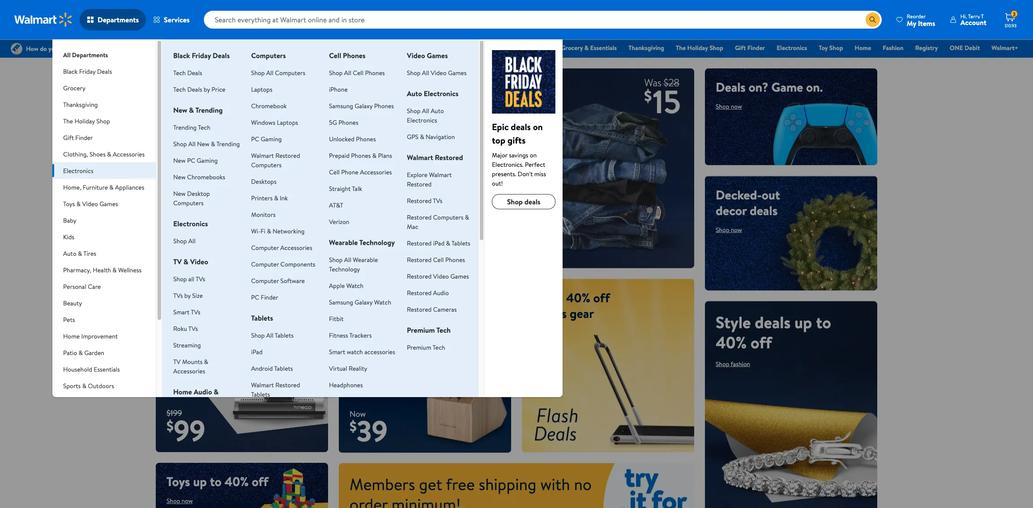 Task type: vqa. For each thing, say whether or not it's contained in the screenshot.
the right Pecan
no



Task type: locate. For each thing, give the bounding box(es) containing it.
tvs for restored tvs
[[433, 196, 443, 205]]

deals inside style deals up to 40% off
[[755, 311, 791, 334]]

new up trending tech
[[173, 105, 187, 115]]

printers & ink link
[[251, 194, 288, 202]]

decked-
[[716, 186, 762, 203]]

1 vertical spatial on
[[530, 151, 537, 159]]

now for save big!
[[372, 246, 383, 255]]

shop deals link
[[492, 194, 556, 210]]

printers & ink
[[251, 194, 288, 202]]

all down wearable technology
[[344, 255, 351, 264]]

restored down android tablets
[[275, 381, 300, 389]]

1 horizontal spatial the
[[676, 43, 686, 52]]

1 horizontal spatial watch
[[374, 298, 391, 307]]

2 premium from the top
[[407, 343, 431, 352]]

straight
[[329, 184, 351, 193]]

the holiday shop for "the holiday shop" link
[[676, 43, 723, 52]]

shop now link
[[716, 102, 742, 111], [167, 118, 193, 126], [716, 225, 742, 234], [350, 243, 390, 258], [167, 272, 193, 281], [167, 497, 193, 506]]

toys for toys up to 40% off
[[167, 473, 190, 491]]

essentials
[[590, 43, 617, 52], [94, 365, 120, 374]]

2 vertical spatial auto
[[63, 249, 76, 258]]

0 horizontal spatial toys
[[63, 199, 75, 208]]

$ for 99
[[167, 416, 174, 436]]

home up theater
[[173, 387, 192, 397]]

3 computer from the top
[[251, 276, 279, 285]]

1 vertical spatial toys
[[167, 473, 190, 491]]

deals right style
[[755, 311, 791, 334]]

0 horizontal spatial black
[[63, 67, 78, 76]]

audio for restored
[[433, 289, 449, 297]]

tvs up restored computers & mac
[[433, 196, 443, 205]]

friday for the black friday deals dropdown button
[[79, 67, 96, 76]]

1 horizontal spatial essentials
[[590, 43, 617, 52]]

0 horizontal spatial holiday
[[74, 117, 95, 125]]

0 vertical spatial gaming
[[261, 135, 282, 143]]

gift up clothing,
[[63, 133, 74, 142]]

0 horizontal spatial gift
[[63, 133, 74, 142]]

1 vertical spatial thanksgiving
[[63, 100, 98, 109]]

deals
[[511, 120, 531, 133], [525, 197, 540, 207], [750, 202, 778, 219], [213, 203, 249, 226], [385, 289, 413, 306], [755, 311, 791, 334]]

pc down computer software
[[251, 293, 259, 302]]

was dollar $199, now dollar 99 group
[[156, 408, 205, 453]]

trending up new pc gaming
[[216, 139, 240, 148]]

all up android tablets link
[[266, 331, 273, 340]]

0 vertical spatial computer
[[251, 243, 279, 252]]

Walmart Site-Wide search field
[[204, 11, 882, 29]]

computer for computer components
[[251, 260, 279, 269]]

deals for home deals up to 30% off
[[213, 203, 249, 226]]

computer for computer accessories
[[251, 243, 279, 252]]

samsung up 5g phones link
[[329, 101, 353, 110]]

pc
[[251, 135, 259, 143], [187, 156, 195, 165], [251, 293, 259, 302]]

0 horizontal spatial friday
[[79, 67, 96, 76]]

shop all wearable technology
[[329, 255, 378, 274]]

grocery down walmart site-wide search box
[[561, 43, 583, 52]]

accessories up the components
[[280, 243, 312, 252]]

0 vertical spatial thanksgiving
[[629, 43, 664, 52]]

2 galaxy from the top
[[355, 298, 373, 307]]

supplies
[[63, 408, 85, 416]]

essentials inside grocery & essentials link
[[590, 43, 617, 52]]

0 vertical spatial trending
[[195, 105, 223, 115]]

2 horizontal spatial friday
[[516, 43, 533, 52]]

electronics link
[[773, 43, 811, 53]]

video inside "dropdown button"
[[82, 199, 98, 208]]

walmart for walmart restored tablets
[[251, 381, 274, 389]]

$ down headphones
[[350, 417, 357, 437]]

1 vertical spatial auto
[[431, 106, 444, 115]]

windows
[[251, 118, 275, 127]]

all for shop all computers
[[266, 68, 273, 77]]

shop now for decked-out decor deals
[[716, 225, 742, 234]]

1 vertical spatial technology
[[329, 265, 360, 274]]

premium tech up premium tech link
[[407, 325, 451, 335]]

home inside home audio & theater
[[173, 387, 192, 397]]

served
[[437, 289, 472, 306]]

furniture
[[83, 183, 108, 192]]

games up shop all video games
[[427, 51, 448, 60]]

finder left electronics link at the top
[[747, 43, 765, 52]]

gift inside "link"
[[735, 43, 746, 52]]

$10.93
[[1005, 22, 1017, 28]]

1 computer from the top
[[251, 243, 279, 252]]

no
[[574, 473, 592, 496]]

& inside dropdown button
[[79, 348, 83, 357]]

tvs for roku tvs
[[188, 324, 198, 333]]

1 vertical spatial watch
[[374, 298, 391, 307]]

0 vertical spatial samsung
[[329, 101, 353, 110]]

0 horizontal spatial by
[[184, 291, 191, 300]]

cell down cell phones
[[353, 68, 364, 77]]

deals left on?
[[716, 78, 746, 96]]

walmart inside the walmart restored computers
[[251, 151, 274, 160]]

1 vertical spatial finder
[[75, 133, 93, 142]]

0 horizontal spatial up
[[167, 224, 184, 246]]

mounts
[[182, 357, 203, 366]]

1 vertical spatial laptops
[[277, 118, 298, 127]]

0 horizontal spatial grocery
[[63, 83, 85, 92]]

1 vertical spatial ipad
[[251, 348, 263, 356]]

samsung
[[329, 101, 353, 110], [329, 298, 353, 307]]

pc finder
[[251, 293, 278, 302]]

walmart restored computers
[[251, 151, 300, 169]]

technology up the apple watch
[[329, 265, 360, 274]]

1 horizontal spatial $
[[350, 417, 357, 437]]

essentials down 'patio & garden' dropdown button
[[94, 365, 120, 374]]

auto up shop all auto electronics link
[[407, 89, 422, 98]]

to inside up to 40% off sports gear
[[552, 289, 563, 306]]

phones up shop all cell phones
[[343, 51, 366, 60]]

all inside shop all auto electronics
[[422, 106, 429, 115]]

0 horizontal spatial essentials
[[94, 365, 120, 374]]

new for chromebooks
[[173, 173, 186, 181]]

savings inside epic deals on top gifts major savings on electronics. perfect presents. don't miss out!
[[509, 151, 528, 159]]

2 vertical spatial pc
[[251, 293, 259, 302]]

home right the apple
[[350, 289, 382, 306]]

1 horizontal spatial gaming
[[261, 135, 282, 143]]

personal
[[63, 282, 86, 291]]

electronics down clothing,
[[63, 166, 93, 175]]

the inside dropdown button
[[63, 117, 73, 125]]

monitors
[[251, 210, 276, 219]]

0 vertical spatial on
[[533, 120, 543, 133]]

gift finder for gift finder "link"
[[735, 43, 765, 52]]

samsung for wearable
[[329, 298, 353, 307]]

galaxy up '5g phones'
[[355, 101, 373, 110]]

home inside home deals up to 30% off
[[167, 203, 209, 226]]

audio inside home audio & theater
[[194, 387, 212, 397]]

walmart inside the explore walmart restored
[[429, 170, 452, 179]]

1 vertical spatial audio
[[194, 387, 212, 397]]

1 horizontal spatial savings
[[509, 151, 528, 159]]

tech deals link
[[173, 68, 202, 77]]

1 horizontal spatial smart
[[329, 348, 345, 356]]

wellness
[[118, 266, 142, 274]]

now for toys up to 40% off
[[182, 497, 193, 506]]

computers up desktops
[[251, 160, 282, 169]]

galaxy down the apple watch
[[355, 298, 373, 307]]

0 vertical spatial up
[[167, 224, 184, 246]]

holiday for the holiday shop dropdown button
[[74, 117, 95, 125]]

trending down new & trending
[[173, 123, 197, 132]]

all inside shop all wearable technology
[[344, 255, 351, 264]]

explore walmart restored
[[407, 170, 452, 188]]

0 vertical spatial 40%
[[566, 289, 590, 306]]

beauty button
[[52, 295, 156, 312]]

electronics down shop all video games
[[424, 89, 459, 98]]

at&t
[[329, 201, 343, 210]]

gear
[[570, 305, 594, 322]]

& inside the seasonal decor & party supplies
[[106, 398, 111, 407]]

up inside home deals up to 30% off
[[167, 224, 184, 246]]

restored cameras
[[407, 305, 457, 314]]

$
[[167, 416, 174, 436], [350, 417, 357, 437]]

finder for pc finder link
[[261, 293, 278, 302]]

accessories inside dropdown button
[[113, 150, 145, 158]]

friday down the search search field on the top of page
[[516, 43, 533, 52]]

1 galaxy from the top
[[355, 101, 373, 110]]

finder inside dropdown button
[[75, 133, 93, 142]]

2 premium tech from the top
[[407, 343, 445, 352]]

tv up shop all tvs link
[[173, 257, 182, 267]]

trending down the price
[[195, 105, 223, 115]]

laptops
[[251, 85, 272, 94], [277, 118, 298, 127]]

t
[[981, 12, 984, 20]]

0 vertical spatial smart
[[173, 308, 189, 316]]

deals left monitors at top left
[[213, 203, 249, 226]]

1 horizontal spatial by
[[204, 85, 210, 94]]

0 horizontal spatial black friday deals
[[63, 67, 112, 76]]

all down video games
[[422, 68, 429, 77]]

1 vertical spatial premium
[[407, 343, 431, 352]]

shop now for toys up to 40% off
[[167, 497, 193, 506]]

off inside home deals up to 30% off
[[167, 244, 188, 266]]

navigation
[[426, 132, 455, 141]]

computer up pc finder at the bottom left
[[251, 276, 279, 285]]

0 vertical spatial departments
[[98, 15, 139, 25]]

new desktop computers link
[[173, 189, 210, 207]]

friday for black friday deals link on the top of page
[[516, 43, 533, 52]]

new for desktop
[[173, 189, 186, 198]]

$ inside now $ 39
[[350, 417, 357, 437]]

black friday deals inside black friday deals link
[[500, 43, 550, 52]]

departments inside popup button
[[98, 15, 139, 25]]

friday inside dropdown button
[[79, 67, 96, 76]]

1 vertical spatial the
[[63, 117, 73, 125]]

games
[[427, 51, 448, 60], [448, 68, 467, 77], [99, 199, 118, 208], [450, 272, 469, 281]]

deals right decor
[[750, 202, 778, 219]]

the holiday shop for the holiday shop dropdown button
[[63, 117, 110, 125]]

1 vertical spatial gift finder
[[63, 133, 93, 142]]

black friday deals down the search search field on the top of page
[[500, 43, 550, 52]]

the up clothing,
[[63, 117, 73, 125]]

1 vertical spatial savings
[[509, 151, 528, 159]]

0 horizontal spatial smart
[[173, 308, 189, 316]]

gift finder inside "link"
[[735, 43, 765, 52]]

restored video games link
[[407, 272, 469, 281]]

tech deals
[[173, 68, 202, 77]]

0 horizontal spatial thanksgiving
[[63, 100, 98, 109]]

cell phones
[[329, 51, 366, 60]]

1 horizontal spatial toys
[[167, 473, 190, 491]]

shop all tvs
[[173, 275, 205, 283]]

gps & navigation link
[[407, 132, 455, 141]]

0 horizontal spatial savings
[[167, 94, 206, 111]]

0 vertical spatial gift finder
[[735, 43, 765, 52]]

thanksgiving for thanksgiving dropdown button
[[63, 100, 98, 109]]

shop all auto electronics
[[407, 106, 444, 124]]

0 horizontal spatial the
[[63, 117, 73, 125]]

now down deals on? game on.
[[731, 102, 742, 111]]

black for the black friday deals dropdown button
[[63, 67, 78, 76]]

new left desktop
[[173, 189, 186, 198]]

2 vertical spatial finder
[[261, 293, 278, 302]]

tv inside tv mounts & accessories
[[173, 357, 181, 366]]

home
[[855, 43, 871, 52], [167, 203, 209, 226], [350, 289, 382, 306], [63, 332, 80, 341], [173, 387, 192, 397]]

shop now link for toys up to 40% off
[[167, 497, 193, 506]]

gift for gift finder dropdown button
[[63, 133, 74, 142]]

shop all
[[173, 237, 196, 245]]

video down furniture
[[82, 199, 98, 208]]

computer down fi
[[251, 243, 279, 252]]

black for black friday deals link on the top of page
[[500, 43, 515, 52]]

$ down theater
[[167, 416, 174, 436]]

1 horizontal spatial grocery
[[561, 43, 583, 52]]

up inside style deals up to 40% off
[[795, 311, 812, 334]]

apple watch link
[[329, 281, 364, 290]]

wi-
[[251, 227, 261, 235]]

fitbit link
[[329, 314, 344, 323]]

now for high tech gifts, huge savings
[[182, 118, 193, 126]]

deals inside home deals up to 30% off
[[213, 203, 249, 226]]

android tablets link
[[251, 364, 293, 373]]

grocery inside grocery & essentials link
[[561, 43, 583, 52]]

now up shop all wearable technology
[[372, 246, 383, 255]]

2 horizontal spatial auto
[[431, 106, 444, 115]]

0 vertical spatial tv
[[173, 257, 182, 267]]

toys for toys & video games
[[63, 199, 75, 208]]

toys inside "dropdown button"
[[63, 199, 75, 208]]

phones up prepaid phones & plans 'link'
[[356, 135, 376, 143]]

the holiday shop button
[[52, 113, 156, 129]]

1 vertical spatial premium tech
[[407, 343, 445, 352]]

1 horizontal spatial thanksgiving
[[629, 43, 664, 52]]

deals inside epic deals on top gifts major savings on electronics. perfect presents. don't miss out!
[[511, 120, 531, 133]]

tech deals by price
[[173, 85, 225, 94]]

pc for pc gaming
[[251, 135, 259, 143]]

2 computer from the top
[[251, 260, 279, 269]]

hi, terry t account
[[961, 12, 987, 27]]

the holiday shop inside dropdown button
[[63, 117, 110, 125]]

premium tech down restored cameras
[[407, 343, 445, 352]]

2 samsung from the top
[[329, 298, 353, 307]]

shop inside shop all wearable technology
[[329, 255, 343, 264]]

holiday inside dropdown button
[[74, 117, 95, 125]]

off inside style deals up to 40% off
[[751, 331, 772, 354]]

0 vertical spatial essentials
[[590, 43, 617, 52]]

finder down computer software
[[261, 293, 278, 302]]

1 vertical spatial galaxy
[[355, 298, 373, 307]]

home, furniture & appliances button
[[52, 179, 156, 196]]

phone
[[341, 168, 358, 176]]

home improvement
[[63, 332, 118, 341]]

$ for 39
[[350, 417, 357, 437]]

grocery inside grocery dropdown button
[[63, 83, 85, 92]]

computer up computer software
[[251, 260, 279, 269]]

technology down save
[[359, 238, 395, 248]]

restored cell phones link
[[407, 255, 465, 264]]

0 vertical spatial grocery
[[561, 43, 583, 52]]

now down toys up to 40% off
[[182, 497, 193, 506]]

deals left are
[[385, 289, 413, 306]]

gps & navigation
[[407, 132, 455, 141]]

now dollar 39 null group
[[339, 408, 388, 453]]

0 vertical spatial galaxy
[[355, 101, 373, 110]]

new inside new desktop computers
[[173, 189, 186, 198]]

1 horizontal spatial 40%
[[566, 289, 590, 306]]

account
[[961, 17, 987, 27]]

gift for gift finder "link"
[[735, 43, 746, 52]]

home inside dropdown button
[[63, 332, 80, 341]]

gaming down windows laptops link
[[261, 135, 282, 143]]

gift finder inside dropdown button
[[63, 133, 93, 142]]

auto electronics
[[407, 89, 459, 98]]

miss
[[534, 169, 546, 178]]

1 horizontal spatial finder
[[261, 293, 278, 302]]

video down video games
[[431, 68, 447, 77]]

restored inside walmart restored tablets
[[275, 381, 300, 389]]

audio for home
[[194, 387, 212, 397]]

deals for home deals are served
[[385, 289, 413, 306]]

2 horizontal spatial 40%
[[716, 331, 747, 354]]

pharmacy, health & wellness
[[63, 266, 142, 274]]

ipad up "android"
[[251, 348, 263, 356]]

computers inside restored computers & mac
[[433, 213, 464, 222]]

apple
[[329, 281, 345, 290]]

1 horizontal spatial holiday
[[687, 43, 708, 52]]

$ inside the $199 $ 99
[[167, 416, 174, 436]]

shop
[[710, 43, 723, 52], [829, 43, 843, 52], [251, 68, 265, 77], [329, 68, 343, 77], [407, 68, 421, 77], [716, 102, 729, 111], [407, 106, 421, 115], [96, 117, 110, 125], [167, 118, 180, 126], [173, 139, 187, 148], [507, 197, 523, 207], [716, 225, 729, 234], [173, 237, 187, 245], [357, 246, 371, 255], [329, 255, 343, 264], [167, 272, 180, 281], [173, 275, 187, 283], [251, 331, 265, 340], [716, 360, 729, 368], [167, 497, 180, 506]]

2 tv from the top
[[173, 357, 181, 366]]

1 vertical spatial the holiday shop
[[63, 117, 110, 125]]

1 horizontal spatial black
[[173, 51, 190, 60]]

tablets up the shop all tablets
[[251, 313, 273, 323]]

finder inside "link"
[[747, 43, 765, 52]]

games up served
[[450, 272, 469, 281]]

iphone link
[[329, 85, 348, 94]]

toy shop link
[[815, 43, 847, 53]]

computers inside new desktop computers
[[173, 199, 204, 207]]

walmart image
[[14, 13, 73, 27]]

cell down restored ipad & tablets link
[[433, 255, 444, 264]]

0 vertical spatial laptops
[[251, 85, 272, 94]]

home for home improvement
[[63, 332, 80, 341]]

tablets right "android"
[[274, 364, 293, 373]]

deals down the search search field on the top of page
[[535, 43, 550, 52]]

black inside dropdown button
[[63, 67, 78, 76]]

deals up grocery dropdown button
[[97, 67, 112, 76]]

gift inside dropdown button
[[63, 133, 74, 142]]

laptops right the windows
[[277, 118, 298, 127]]

departments up "all departments" link
[[98, 15, 139, 25]]

0 horizontal spatial auto
[[63, 249, 76, 258]]

the holiday shop
[[676, 43, 723, 52], [63, 117, 110, 125]]

1 horizontal spatial the holiday shop
[[676, 43, 723, 52]]

deals for style deals up to 40% off
[[755, 311, 791, 334]]

& inside home audio & theater
[[214, 387, 219, 397]]

walmart down pc gaming link
[[251, 151, 274, 160]]

electronics up shop all
[[173, 219, 208, 229]]

1 horizontal spatial audio
[[433, 289, 449, 297]]

home up patio
[[63, 332, 80, 341]]

new for &
[[173, 105, 187, 115]]

gift right "the holiday shop" link
[[735, 43, 746, 52]]

video games
[[407, 51, 448, 60]]

shop now for home deals up to 30% off
[[167, 272, 193, 281]]

up for style deals up to 40% off
[[795, 311, 812, 334]]

the for "the holiday shop" link
[[676, 43, 686, 52]]

thanksgiving inside dropdown button
[[63, 100, 98, 109]]

savings down tech deals by price link
[[167, 94, 206, 111]]

toys & video games
[[63, 199, 118, 208]]

by left the price
[[204, 85, 210, 94]]

new down new pc gaming
[[173, 173, 186, 181]]

walmart down walmart restored
[[429, 170, 452, 179]]

black friday deals inside the black friday deals dropdown button
[[63, 67, 112, 76]]

phones down restored ipad & tablets link
[[445, 255, 465, 264]]

outdoors
[[88, 382, 114, 390]]

1 horizontal spatial friday
[[192, 51, 211, 60]]

walmart for walmart restored
[[407, 153, 433, 162]]

1 premium tech from the top
[[407, 325, 451, 335]]

computers for restored
[[251, 160, 282, 169]]

on
[[533, 120, 543, 133], [530, 151, 537, 159]]

now down new & trending
[[182, 118, 193, 126]]

thanksgiving button
[[52, 96, 156, 113]]

samsung galaxy watch
[[329, 298, 391, 307]]

all for shop all
[[188, 237, 196, 245]]

games up auto electronics
[[448, 68, 467, 77]]

computers up huge
[[275, 68, 305, 77]]

1 horizontal spatial gift finder
[[735, 43, 765, 52]]

shop now link for high tech gifts, huge savings
[[167, 118, 193, 126]]

1 vertical spatial wearable
[[353, 255, 378, 264]]

home down desktop
[[167, 203, 209, 226]]

tv & video
[[173, 257, 208, 267]]

games inside "dropdown button"
[[99, 199, 118, 208]]

gift finder up on?
[[735, 43, 765, 52]]

off
[[167, 244, 188, 266], [593, 289, 610, 306], [751, 331, 772, 354], [252, 473, 268, 491]]

restored up mac
[[407, 213, 432, 222]]

savings
[[167, 94, 206, 111], [509, 151, 528, 159]]

1 samsung from the top
[[329, 101, 353, 110]]

2 horizontal spatial finder
[[747, 43, 765, 52]]

finder for gift finder dropdown button
[[75, 133, 93, 142]]

sports & outdoors button
[[52, 378, 156, 394]]

samsung galaxy phones
[[329, 101, 394, 110]]

0 horizontal spatial gaming
[[197, 156, 218, 165]]

games down home, furniture & appliances dropdown button
[[99, 199, 118, 208]]

deals down tech deals
[[187, 85, 202, 94]]

restored down explore
[[407, 180, 432, 188]]

all up tv & video in the left bottom of the page
[[188, 237, 196, 245]]

auto inside dropdown button
[[63, 249, 76, 258]]

deals down "don't"
[[525, 197, 540, 207]]

1 vertical spatial up
[[795, 311, 812, 334]]

black friday deals for the black friday deals dropdown button
[[63, 67, 112, 76]]

friday down all departments
[[79, 67, 96, 76]]

now down tv & video in the left bottom of the page
[[182, 272, 193, 281]]

smart up roku
[[173, 308, 189, 316]]

0 vertical spatial premium
[[407, 325, 435, 335]]

baby
[[63, 216, 76, 225]]

deals for shop deals
[[525, 197, 540, 207]]

1 tv from the top
[[173, 257, 182, 267]]

ipad up restored cell phones on the left bottom
[[433, 239, 445, 248]]

fi
[[261, 227, 265, 235]]

computers inside the walmart restored computers
[[251, 160, 282, 169]]

gaming down shop all new & trending link
[[197, 156, 218, 165]]

shop now link for save big!
[[350, 243, 390, 258]]

fitness trackers link
[[329, 331, 372, 340]]

0 horizontal spatial gift finder
[[63, 133, 93, 142]]

computers up shop all computers on the top
[[251, 51, 286, 60]]

deals inside the decked-out decor deals
[[750, 202, 778, 219]]

0 vertical spatial the holiday shop
[[676, 43, 723, 52]]

all for shop all wearable technology
[[344, 255, 351, 264]]

friday up tech deals
[[192, 51, 211, 60]]

0 vertical spatial pc
[[251, 135, 259, 143]]

tech deals by price link
[[173, 85, 225, 94]]

1 vertical spatial essentials
[[94, 365, 120, 374]]

savings inside high tech gifts, huge savings
[[167, 94, 206, 111]]

restored inside restored computers & mac
[[407, 213, 432, 222]]

all departments link
[[52, 39, 156, 63]]

1 vertical spatial tv
[[173, 357, 181, 366]]

all for shop all cell phones
[[344, 68, 351, 77]]

electronics inside "dropdown button"
[[63, 166, 93, 175]]

0 vertical spatial holiday
[[687, 43, 708, 52]]

electronics inside shop all auto electronics
[[407, 116, 437, 124]]

tablets
[[452, 239, 470, 248], [251, 313, 273, 323], [275, 331, 294, 340], [274, 364, 293, 373], [251, 390, 270, 399]]

cell
[[329, 51, 341, 60], [353, 68, 364, 77], [329, 168, 340, 176], [433, 255, 444, 264]]

0 vertical spatial the
[[676, 43, 686, 52]]

1 vertical spatial 40%
[[716, 331, 747, 354]]

walmart inside walmart restored tablets
[[251, 381, 274, 389]]

0 horizontal spatial the holiday shop
[[63, 117, 110, 125]]

off inside up to 40% off sports gear
[[593, 289, 610, 306]]

1 vertical spatial holiday
[[74, 117, 95, 125]]

walmart up explore
[[407, 153, 433, 162]]

gps
[[407, 132, 419, 141]]



Task type: describe. For each thing, give the bounding box(es) containing it.
1 horizontal spatial laptops
[[277, 118, 298, 127]]

tvs right all
[[196, 275, 205, 283]]

pets
[[63, 315, 75, 324]]

restored up restored audio
[[407, 272, 432, 281]]

streaming
[[173, 341, 201, 350]]

shop all tablets
[[251, 331, 294, 340]]

clothing, shoes & accessories
[[63, 150, 145, 158]]

health
[[93, 266, 111, 274]]

Search search field
[[204, 11, 882, 29]]

auto & tires button
[[52, 245, 156, 262]]

1 vertical spatial pc
[[187, 156, 195, 165]]

my
[[907, 18, 916, 28]]

pharmacy, health & wellness button
[[52, 262, 156, 278]]

2 vertical spatial 40%
[[225, 473, 249, 491]]

wearable technology
[[329, 238, 395, 248]]

shop now link for home deals up to 30% off
[[167, 272, 193, 281]]

all for shop all tablets
[[266, 331, 273, 340]]

toys & video games button
[[52, 196, 156, 212]]

to inside home deals up to 30% off
[[188, 224, 203, 246]]

all up the black friday deals dropdown button
[[63, 50, 70, 59]]

auto inside shop all auto electronics
[[431, 106, 444, 115]]

up
[[533, 289, 548, 306]]

0 horizontal spatial ipad
[[251, 348, 263, 356]]

deals for epic deals on top gifts major savings on electronics. perfect presents. don't miss out!
[[511, 120, 531, 133]]

home for home deals are served
[[350, 289, 382, 306]]

shop all tablets link
[[251, 331, 294, 340]]

search icon image
[[869, 16, 876, 23]]

video up shop all video games
[[407, 51, 425, 60]]

cell up shop all cell phones
[[329, 51, 341, 60]]

wearable inside shop all wearable technology
[[353, 255, 378, 264]]

restored down explore walmart restored link
[[407, 196, 432, 205]]

smart for smart tvs
[[173, 308, 189, 316]]

patio
[[63, 348, 77, 357]]

members get free shipping with no order minimum!
[[350, 473, 592, 509]]

cell phone accessories
[[329, 168, 392, 176]]

restored down restored audio link
[[407, 305, 432, 314]]

unlocked
[[329, 135, 355, 143]]

39
[[357, 411, 388, 451]]

printers
[[251, 194, 273, 202]]

major
[[492, 151, 508, 159]]

restored up restored video games
[[407, 255, 432, 264]]

electronics left toy
[[777, 43, 807, 52]]

reorder my items
[[907, 12, 935, 28]]

all for shop all auto electronics
[[422, 106, 429, 115]]

1 vertical spatial departments
[[72, 50, 108, 59]]

samsung for cell
[[329, 101, 353, 110]]

accessories
[[364, 348, 395, 356]]

restored cell phones
[[407, 255, 465, 264]]

electronics image
[[492, 50, 556, 114]]

new pc gaming link
[[173, 156, 218, 165]]

shop all auto electronics link
[[407, 106, 444, 124]]

sports
[[63, 382, 81, 390]]

walmart for walmart restored computers
[[251, 151, 274, 160]]

restored inside the explore walmart restored
[[407, 180, 432, 188]]

registry
[[915, 43, 938, 52]]

household
[[63, 365, 92, 374]]

shop all wearable technology link
[[329, 255, 378, 274]]

shop now for save big!
[[357, 246, 383, 255]]

essentials inside household essentials dropdown button
[[94, 365, 120, 374]]

straight talk
[[329, 184, 362, 193]]

finder for gift finder "link"
[[747, 43, 765, 52]]

auto for auto & tires
[[63, 249, 76, 258]]

computers for desktop
[[173, 199, 204, 207]]

chromebooks
[[187, 173, 225, 181]]

clothing,
[[63, 150, 88, 158]]

video for tv & video
[[190, 257, 208, 267]]

restored audio link
[[407, 289, 449, 297]]

accessories down plans
[[360, 168, 392, 176]]

computer components link
[[251, 260, 315, 269]]

samsung galaxy watch link
[[329, 298, 391, 307]]

walmart restored computers link
[[251, 151, 300, 169]]

video for toys & video games
[[82, 199, 98, 208]]

fashion
[[731, 360, 750, 368]]

1 horizontal spatial black friday deals
[[173, 51, 230, 60]]

deals up tech deals by price link
[[187, 68, 202, 77]]

phones left shop all auto electronics link
[[374, 101, 394, 110]]

shop now link for deals on? game on.
[[716, 102, 742, 111]]

restored tvs link
[[407, 196, 443, 205]]

with
[[540, 473, 570, 496]]

walmart restored tablets link
[[251, 381, 300, 399]]

now $ 39
[[350, 408, 388, 451]]

1 horizontal spatial up
[[193, 473, 207, 491]]

accessories inside tv mounts & accessories
[[173, 367, 205, 376]]

shipping
[[479, 473, 537, 496]]

services
[[164, 15, 190, 25]]

style deals up to 40% off
[[716, 311, 831, 354]]

computers for all
[[275, 68, 305, 77]]

computer for computer software
[[251, 276, 279, 285]]

restored ipad & tablets link
[[407, 239, 470, 248]]

prepaid phones & plans
[[329, 151, 392, 160]]

shop now link for decked-out decor deals
[[716, 225, 742, 234]]

computer software
[[251, 276, 305, 285]]

tv mounts & accessories link
[[173, 357, 208, 376]]

virtual reality
[[329, 364, 367, 373]]

technology inside shop all wearable technology
[[329, 265, 360, 274]]

items
[[918, 18, 935, 28]]

video down restored cell phones on the left bottom
[[433, 272, 449, 281]]

gift finder for gift finder dropdown button
[[63, 133, 93, 142]]

tablets up restored cell phones on the left bottom
[[452, 239, 470, 248]]

home for home deals up to 30% off
[[167, 203, 209, 226]]

virtual
[[329, 364, 347, 373]]

streaming link
[[173, 341, 201, 350]]

phones up 'cell phone accessories'
[[351, 151, 371, 160]]

tablets inside walmart restored tablets
[[251, 390, 270, 399]]

are
[[416, 289, 434, 306]]

1 vertical spatial by
[[184, 291, 191, 300]]

deals inside the black friday deals dropdown button
[[97, 67, 112, 76]]

shop inside dropdown button
[[96, 117, 110, 125]]

video for shop all video games
[[431, 68, 447, 77]]

high
[[167, 78, 193, 96]]

shop now for high tech gifts, huge savings
[[167, 118, 193, 126]]

to inside style deals up to 40% off
[[816, 311, 831, 334]]

roku tvs link
[[173, 324, 198, 333]]

deals inside black friday deals link
[[535, 43, 550, 52]]

tv for tv mounts & accessories
[[173, 357, 181, 366]]

size
[[192, 291, 203, 300]]

0 vertical spatial wearable
[[329, 238, 358, 248]]

cell left phone
[[329, 168, 340, 176]]

straight talk link
[[329, 184, 362, 193]]

new for pc
[[173, 156, 186, 165]]

android
[[251, 364, 273, 373]]

& inside restored computers & mac
[[465, 213, 469, 222]]

all for shop all new & trending
[[188, 139, 196, 148]]

3
[[1013, 10, 1016, 18]]

gifts,
[[223, 78, 252, 96]]

tvs by size link
[[173, 291, 203, 300]]

home for home
[[855, 43, 871, 52]]

0 vertical spatial technology
[[359, 238, 395, 248]]

0 horizontal spatial watch
[[346, 281, 364, 290]]

all for shop all video games
[[422, 68, 429, 77]]

gift finder link
[[731, 43, 769, 53]]

now for deals on? game on.
[[731, 102, 742, 111]]

restored inside the walmart restored computers
[[275, 151, 300, 160]]

computer software link
[[251, 276, 305, 285]]

1 vertical spatial trending
[[173, 123, 197, 132]]

home improvement button
[[52, 328, 156, 345]]

iphone
[[329, 85, 348, 94]]

home for home audio & theater
[[173, 387, 192, 397]]

price
[[212, 85, 225, 94]]

don't
[[518, 169, 533, 178]]

galaxy for phones
[[355, 101, 373, 110]]

now for home deals up to 30% off
[[182, 272, 193, 281]]

shop fashion
[[716, 360, 750, 368]]

restored down navigation
[[435, 153, 463, 162]]

0 horizontal spatial laptops
[[251, 85, 272, 94]]

deals up the price
[[213, 51, 230, 60]]

grocery for grocery & essentials
[[561, 43, 583, 52]]

& inside tv mounts & accessories
[[204, 357, 208, 366]]

home, furniture & appliances
[[63, 183, 144, 192]]

shop now for deals on? game on.
[[716, 102, 742, 111]]

thanksgiving for thanksgiving link
[[629, 43, 664, 52]]

tablets up android tablets link
[[275, 331, 294, 340]]

tvs for smart tvs
[[191, 308, 200, 316]]

new pc gaming
[[173, 156, 218, 165]]

now
[[350, 408, 366, 420]]

pc gaming
[[251, 135, 282, 143]]

trending tech
[[173, 123, 210, 132]]

samsung galaxy phones link
[[329, 101, 394, 110]]

monitors link
[[251, 210, 276, 219]]

toy
[[819, 43, 828, 52]]

40% inside up to 40% off sports gear
[[566, 289, 590, 306]]

2 vertical spatial trending
[[216, 139, 240, 148]]

smart for smart watch accessories
[[329, 348, 345, 356]]

services button
[[146, 9, 197, 30]]

galaxy for technology
[[355, 298, 373, 307]]

fashion
[[883, 43, 904, 52]]

new desktop computers
[[173, 189, 210, 207]]

virtual reality link
[[329, 364, 367, 373]]

0 vertical spatial by
[[204, 85, 210, 94]]

phones right 5g
[[339, 118, 358, 127]]

restored down mac
[[407, 239, 432, 248]]

the for the holiday shop dropdown button
[[63, 117, 73, 125]]

holiday for "the holiday shop" link
[[687, 43, 708, 52]]

black friday deals for black friday deals link on the top of page
[[500, 43, 550, 52]]

clothing, shoes & accessories button
[[52, 146, 156, 162]]

99
[[174, 410, 205, 450]]

now for decked-out decor deals
[[731, 225, 742, 234]]

one debit link
[[946, 43, 984, 53]]

grocery for grocery
[[63, 83, 85, 92]]

phones down cell phones
[[365, 68, 385, 77]]

tvs up smart tvs
[[173, 291, 183, 300]]

auto for auto electronics
[[407, 89, 422, 98]]

pc for pc finder
[[251, 293, 259, 302]]

up for home deals up to 30% off
[[167, 224, 184, 246]]

1 horizontal spatial ipad
[[433, 239, 445, 248]]

new up new pc gaming link
[[197, 139, 209, 148]]

pc finder link
[[251, 293, 278, 302]]

restored up restored cameras
[[407, 289, 432, 297]]

departments button
[[80, 9, 146, 30]]

40% inside style deals up to 40% off
[[716, 331, 747, 354]]

1 premium from the top
[[407, 325, 435, 335]]

shop inside shop all auto electronics
[[407, 106, 421, 115]]

seasonal decor & party supplies button
[[52, 394, 156, 420]]

tv for tv & video
[[173, 257, 182, 267]]



